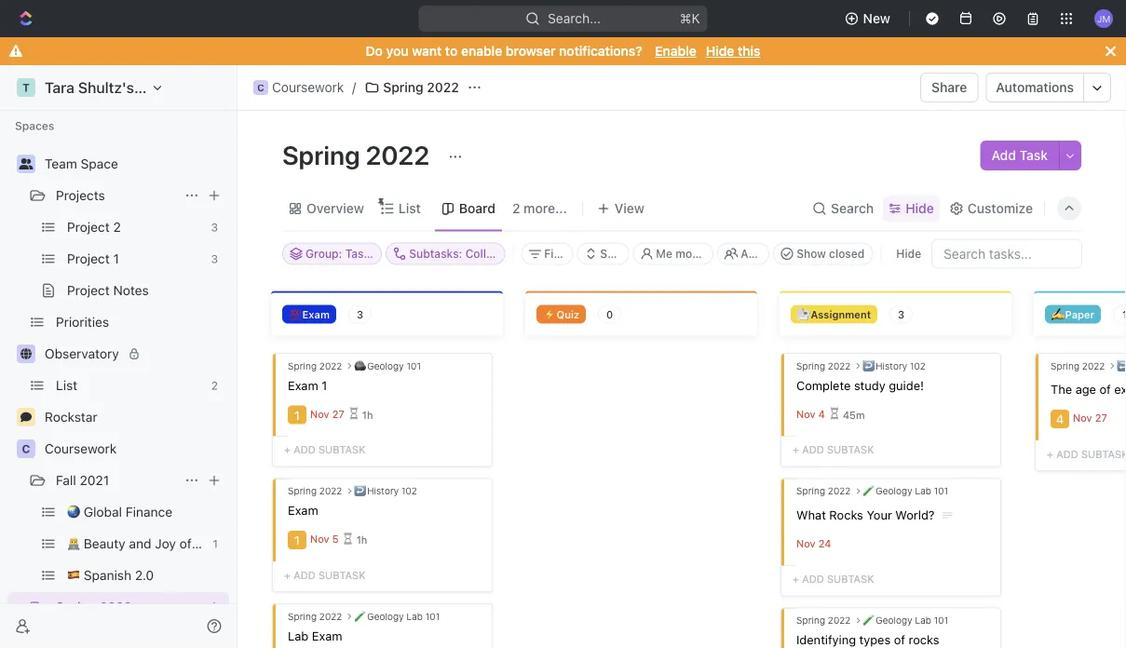 Task type: locate. For each thing, give the bounding box(es) containing it.
subtask for 1
[[319, 444, 366, 456]]

✍️
[[1052, 308, 1063, 320]]

1 horizontal spatial history
[[876, 361, 908, 371]]

1 horizontal spatial task
[[1020, 148, 1048, 163]]

🌏
[[67, 504, 80, 520]]

0 vertical spatial 1h
[[362, 409, 373, 421]]

+ add subtask down 4 nov 27
[[1047, 448, 1126, 460]]

coursework, , element
[[253, 80, 268, 95], [17, 440, 35, 458]]

🧪  geology lab 101 for lab exam
[[354, 611, 440, 622]]

0 vertical spatial ↩️
[[863, 361, 873, 371]]

grocery link
[[56, 117, 204, 147]]

0 vertical spatial 2
[[512, 201, 520, 216]]

0 horizontal spatial c
[[22, 443, 30, 456]]

spring up "lab exam"
[[288, 611, 317, 622]]

add down nov 5
[[294, 569, 316, 582]]

project for project 2
[[67, 219, 110, 235]]

nov left 5 in the left bottom of the page
[[310, 534, 329, 546]]

1 vertical spatial ↩️
[[354, 486, 365, 497]]

mode
[[676, 247, 706, 260]]

2021
[[80, 473, 109, 488]]

1 left nov 27
[[294, 408, 300, 422]]

this
[[738, 43, 761, 59]]

spring 2022 down spanish
[[56, 600, 132, 615]]

c for c coursework /
[[257, 82, 264, 93]]

spring 2022 up complete
[[797, 361, 851, 371]]

2 vertical spatial project
[[67, 283, 110, 298]]

me mode button
[[633, 243, 714, 265]]

0 vertical spatial of
[[1100, 382, 1111, 396]]

1 vertical spatial history
[[367, 486, 399, 497]]

2 vertical spatial of
[[894, 633, 906, 647]]

+ up "lab exam"
[[284, 569, 291, 582]]

jm
[[1097, 13, 1111, 24]]

+ for exam
[[284, 444, 291, 456]]

priorities link
[[56, 307, 225, 337]]

c
[[257, 82, 264, 93], [22, 443, 30, 456]]

geology for exam 1
[[367, 361, 404, 371]]

1 vertical spatial coursework, , element
[[17, 440, 35, 458]]

geology for identifying types of rocks
[[876, 616, 913, 626]]

4 inside dropdown button
[[819, 408, 825, 420]]

lab
[[915, 486, 932, 497], [407, 611, 423, 622], [915, 616, 932, 626], [288, 629, 309, 643]]

2 horizontal spatial 2
[[512, 201, 520, 216]]

task
[[1020, 148, 1048, 163], [345, 247, 370, 260]]

0 vertical spatial 1h button
[[349, 401, 373, 429]]

priorities
[[56, 314, 109, 330]]

+ add subtask down 45m dropdown button at right bottom
[[793, 444, 874, 456]]

1 horizontal spatial spring 2022 link
[[360, 76, 464, 99]]

1 up nov 27
[[322, 378, 327, 392]]

task left type
[[345, 247, 370, 260]]

of right the joy
[[180, 536, 192, 552]]

subtask for study
[[827, 444, 874, 456]]

0 vertical spatial coursework, , element
[[253, 80, 268, 95]]

1 horizontal spatial of
[[894, 633, 906, 647]]

1 horizontal spatial ↩️
[[863, 361, 873, 371]]

1 vertical spatial hide
[[906, 201, 934, 216]]

subtask down 24
[[827, 574, 874, 586]]

1 vertical spatial list link
[[56, 371, 204, 401]]

102 for exam
[[401, 486, 417, 497]]

0 vertical spatial c
[[257, 82, 264, 93]]

0 horizontal spatial coursework
[[45, 441, 117, 457]]

nov 5 button
[[310, 533, 343, 548]]

list link up rockstar link
[[56, 371, 204, 401]]

spring 2022 link down 🇪🇸 spanish 2.0
[[56, 593, 177, 622]]

of for identifying types of rocks
[[894, 633, 906, 647]]

0 horizontal spatial 102
[[401, 486, 417, 497]]

1h
[[362, 409, 373, 421], [356, 534, 367, 547]]

hide down hide dropdown button
[[897, 247, 921, 260]]

+
[[284, 444, 291, 456], [793, 444, 799, 456], [1047, 448, 1054, 460], [284, 569, 291, 582], [793, 574, 799, 586]]

history for complete study guide!
[[876, 361, 908, 371]]

0 vertical spatial 102
[[910, 361, 926, 371]]

your
[[867, 508, 892, 522]]

↩️ for complete study guide!
[[863, 361, 873, 371]]

1 vertical spatial task
[[345, 247, 370, 260]]

1 vertical spatial 2
[[113, 219, 121, 235]]

list link up type
[[395, 196, 421, 222]]

1 horizontal spatial ↩️ history 102
[[863, 361, 926, 371]]

+ down exam 1
[[284, 444, 291, 456]]

subtask down 45m dropdown button at right bottom
[[827, 444, 874, 456]]

c down comment image
[[22, 443, 30, 456]]

2 for 2
[[211, 379, 218, 392]]

hide button
[[889, 243, 929, 265]]

complete study guide!
[[797, 378, 924, 392]]

0 horizontal spatial ↩️
[[354, 486, 365, 497]]

1 vertical spatial list
[[56, 378, 77, 393]]

add down nov 4 dropdown button
[[802, 444, 824, 456]]

lab exam
[[288, 629, 343, 643]]

coursework inside coursework link
[[45, 441, 117, 457]]

📑
[[797, 308, 808, 320]]

subtask down 4 nov 27
[[1082, 448, 1126, 460]]

4 left 45m dropdown button at right bottom
[[819, 408, 825, 420]]

spring up what in the right bottom of the page
[[797, 486, 825, 497]]

coursework, , element down comment image
[[17, 440, 35, 458]]

nov down exam 1
[[310, 408, 329, 420]]

coursework, , element inside sidebar navigation
[[17, 440, 35, 458]]

1 horizontal spatial 102
[[910, 361, 926, 371]]

identifying
[[797, 633, 856, 647]]

1 vertical spatial c
[[22, 443, 30, 456]]

the age of ex
[[1051, 382, 1126, 396]]

1 horizontal spatial coursework, , element
[[253, 80, 268, 95]]

0 horizontal spatial list
[[56, 378, 77, 393]]

3 project from the top
[[67, 283, 110, 298]]

1 horizontal spatial nov 27 button
[[1073, 412, 1112, 427]]

0 horizontal spatial 4
[[819, 408, 825, 420]]

search button
[[807, 196, 880, 222]]

1h button right nov 27
[[349, 401, 373, 429]]

0 horizontal spatial 27
[[332, 408, 345, 420]]

hide inside button
[[897, 247, 921, 260]]

subtask down nov 27
[[319, 444, 366, 456]]

team space
[[45, 156, 118, 171]]

0 vertical spatial list
[[399, 201, 421, 216]]

3 right 💯 exam
[[357, 308, 363, 320]]

nov down complete
[[797, 408, 816, 420]]

task up customize
[[1020, 148, 1048, 163]]

finance
[[126, 504, 172, 520]]

1 vertical spatial spring 2022 link
[[56, 593, 177, 622]]

fall 2021
[[56, 473, 109, 488]]

group:
[[306, 247, 342, 260]]

4 down 'the' at the right bottom of page
[[1056, 412, 1064, 426]]

filters button
[[521, 243, 578, 265]]

list inside sidebar navigation
[[56, 378, 77, 393]]

2 down projects link
[[113, 219, 121, 235]]

add down nov 27
[[294, 444, 316, 456]]

browser
[[506, 43, 556, 59]]

coursework up the fall 2021
[[45, 441, 117, 457]]

0 vertical spatial project
[[67, 219, 110, 235]]

⌘k
[[680, 11, 700, 26]]

coursework link
[[45, 434, 225, 464]]

2 project from the top
[[67, 251, 110, 266]]

nov down age
[[1073, 412, 1092, 424]]

1h button right 5 in the left bottom of the page
[[343, 527, 367, 554]]

spring 2022 link
[[360, 76, 464, 99], [56, 593, 177, 622]]

🧪 for lab exam
[[354, 611, 365, 622]]

overview
[[307, 201, 364, 216]]

list
[[399, 201, 421, 216], [56, 378, 77, 393]]

45m button
[[830, 401, 865, 429]]

1 project from the top
[[67, 219, 110, 235]]

of
[[1100, 382, 1111, 396], [180, 536, 192, 552], [894, 633, 906, 647]]

nov for nov 5
[[310, 534, 329, 546]]

1h right 5 in the left bottom of the page
[[356, 534, 367, 547]]

project down 'project 1'
[[67, 283, 110, 298]]

show closed button
[[773, 243, 873, 265]]

1 vertical spatial 1h button
[[343, 527, 367, 554]]

1 horizontal spatial c
[[257, 82, 264, 93]]

tara shultz's workspace
[[45, 79, 215, 96]]

0 horizontal spatial of
[[180, 536, 192, 552]]

of left ex
[[1100, 382, 1111, 396]]

1h button
[[349, 401, 373, 429], [343, 527, 367, 554]]

1 horizontal spatial 27
[[1095, 412, 1108, 424]]

0 horizontal spatial history
[[367, 486, 399, 497]]

nov 27 button for age
[[1073, 412, 1112, 427]]

2 up rockstar link
[[211, 379, 218, 392]]

1 vertical spatial ↩️ history 102
[[354, 486, 417, 497]]

↩️ for exam
[[354, 486, 365, 497]]

spring 2022 inside sidebar navigation
[[56, 600, 132, 615]]

fall
[[56, 473, 76, 488]]

0 vertical spatial ↩️ history 102
[[863, 361, 926, 371]]

nov left 24
[[797, 538, 816, 550]]

spring down you
[[383, 80, 424, 95]]

coursework
[[272, 80, 344, 95], [45, 441, 117, 457]]

spring 2022 up nov 5
[[288, 486, 342, 497]]

of left rocks in the bottom right of the page
[[894, 633, 906, 647]]

0 vertical spatial task
[[1020, 148, 1048, 163]]

list up type
[[399, 201, 421, 216]]

nov inside dropdown button
[[310, 408, 329, 420]]

27 inside 4 nov 27
[[1095, 412, 1108, 424]]

0 vertical spatial history
[[876, 361, 908, 371]]

subtask down 5 in the left bottom of the page
[[319, 569, 366, 582]]

1 vertical spatial of
[[180, 536, 192, 552]]

coursework, , element right workspace
[[253, 80, 268, 95]]

list up rockstar
[[56, 378, 77, 393]]

27 inside dropdown button
[[332, 408, 345, 420]]

projects
[[56, 188, 105, 203]]

2 left more...
[[512, 201, 520, 216]]

add for the age of ex
[[1057, 448, 1079, 460]]

notes
[[113, 283, 149, 298]]

spring down 🇪🇸
[[56, 600, 96, 615]]

spring up nov 5
[[288, 486, 317, 497]]

observatory link
[[45, 339, 225, 369]]

nov inside dropdown button
[[797, 408, 816, 420]]

+ down nov 24
[[793, 574, 799, 586]]

identifying types of rocks
[[797, 633, 940, 647]]

rockstar
[[45, 409, 97, 425]]

add down 4 nov 27
[[1057, 448, 1079, 460]]

add
[[992, 148, 1016, 163], [294, 444, 316, 456], [802, 444, 824, 456], [1057, 448, 1079, 460], [294, 569, 316, 582], [802, 574, 824, 586]]

1 horizontal spatial list link
[[395, 196, 421, 222]]

1 horizontal spatial 2
[[211, 379, 218, 392]]

add for exam 1
[[294, 444, 316, 456]]

0 horizontal spatial task
[[345, 247, 370, 260]]

observatory
[[45, 346, 119, 361]]

2 inside dropdown button
[[512, 201, 520, 216]]

1 left nov 5
[[294, 534, 300, 548]]

0 horizontal spatial nov 27 button
[[310, 408, 349, 423]]

👨‍💻 beauty and joy of computing
[[67, 536, 261, 552]]

1h right nov 27
[[362, 409, 373, 421]]

c inside sidebar navigation
[[22, 443, 30, 456]]

nov 5
[[310, 534, 339, 546]]

🧪  geology lab 101
[[863, 486, 949, 497], [354, 611, 440, 622], [863, 616, 949, 626]]

+ add subtask for age
[[1047, 448, 1126, 460]]

0 horizontal spatial coursework, , element
[[17, 440, 35, 458]]

2022
[[427, 80, 459, 95], [366, 139, 430, 170], [319, 361, 342, 371], [828, 361, 851, 371], [1082, 361, 1105, 371], [319, 486, 342, 497], [828, 486, 851, 497], [100, 600, 132, 615], [319, 611, 342, 622], [828, 616, 851, 626]]

nov 27
[[310, 408, 345, 420]]

+ down 'the' at the right bottom of page
[[1047, 448, 1054, 460]]

project
[[67, 219, 110, 235], [67, 251, 110, 266], [67, 283, 110, 298]]

what
[[797, 508, 826, 522]]

1 vertical spatial 102
[[401, 486, 417, 497]]

hide button
[[883, 196, 940, 222]]

📑  assignment
[[797, 308, 871, 320]]

nov for nov 4
[[797, 408, 816, 420]]

shultz's
[[78, 79, 134, 96]]

c right workspace
[[257, 82, 264, 93]]

globe image
[[20, 348, 32, 360]]

0 horizontal spatial ↩️ history 102
[[354, 486, 417, 497]]

👨‍💻
[[67, 536, 80, 552]]

nov 27 button down exam 1
[[310, 408, 349, 423]]

project up 'project 1'
[[67, 219, 110, 235]]

1 vertical spatial coursework
[[45, 441, 117, 457]]

global
[[84, 504, 122, 520]]

2 vertical spatial 2
[[211, 379, 218, 392]]

3 right project 2 link
[[211, 221, 218, 234]]

age
[[1076, 382, 1097, 396]]

⚡️
[[543, 308, 554, 320]]

hide up hide button at top right
[[906, 201, 934, 216]]

2 vertical spatial hide
[[897, 247, 921, 260]]

1 vertical spatial 1h
[[356, 534, 367, 547]]

spring 2022 link down you
[[360, 76, 464, 99]]

exam 1
[[288, 378, 327, 392]]

project for project notes
[[67, 283, 110, 298]]

spring 2022 up what in the right bottom of the page
[[797, 486, 851, 497]]

2 horizontal spatial of
[[1100, 382, 1111, 396]]

overview link
[[303, 196, 364, 222]]

project down project 2
[[67, 251, 110, 266]]

collapse
[[465, 247, 512, 260]]

study
[[854, 378, 886, 392]]

+ add subtask down 24
[[793, 574, 874, 586]]

0 vertical spatial spring 2022 link
[[360, 76, 464, 99]]

+ down the nov 4
[[793, 444, 799, 456]]

rockstar link
[[45, 402, 225, 432]]

add up customize
[[992, 148, 1016, 163]]

space
[[81, 156, 118, 171]]

nov 27 button down the age of ex
[[1073, 412, 1112, 427]]

nov for nov 24
[[797, 538, 816, 550]]

spring 2022 up age
[[1051, 361, 1105, 371]]

4 nov 27
[[1056, 412, 1108, 426]]

view
[[615, 201, 645, 216]]

1h for exam
[[356, 534, 367, 547]]

coursework left /
[[272, 80, 344, 95]]

history
[[876, 361, 908, 371], [367, 486, 399, 497]]

spring 2022 up overview
[[282, 139, 435, 170]]

spring
[[383, 80, 424, 95], [282, 139, 360, 170], [288, 361, 317, 371], [797, 361, 825, 371], [1051, 361, 1080, 371], [288, 486, 317, 497], [797, 486, 825, 497], [56, 600, 96, 615], [288, 611, 317, 622], [797, 616, 825, 626]]

1 horizontal spatial 4
[[1056, 412, 1064, 426]]

1h button for exam
[[343, 527, 367, 554]]

1 vertical spatial project
[[67, 251, 110, 266]]

history for exam
[[367, 486, 399, 497]]

1 horizontal spatial coursework
[[272, 80, 344, 95]]

c inside c coursework /
[[257, 82, 264, 93]]

🇪🇸 spanish 2.0 link
[[67, 561, 225, 591]]

hide left the this
[[706, 43, 735, 59]]

project notes link
[[67, 276, 225, 306]]

27
[[332, 408, 345, 420], [1095, 412, 1108, 424]]

+ add subtask down nov 27
[[284, 444, 366, 456]]

task for group:
[[345, 247, 370, 260]]

quiz
[[557, 308, 580, 320]]

task inside add task 'button'
[[1020, 148, 1048, 163]]

spring up 'the' at the right bottom of page
[[1051, 361, 1080, 371]]



Task type: vqa. For each thing, say whether or not it's contained in the screenshot.
people link
no



Task type: describe. For each thing, give the bounding box(es) containing it.
fall 2021 link
[[56, 466, 177, 496]]

1 horizontal spatial list
[[399, 201, 421, 216]]

complete
[[797, 378, 851, 392]]

me
[[656, 247, 673, 260]]

show closed
[[797, 247, 865, 260]]

types
[[860, 633, 891, 647]]

nov 27 button for 1
[[310, 408, 349, 423]]

spring 2022 up "lab exam"
[[288, 611, 342, 622]]

world?
[[896, 508, 935, 522]]

t
[[22, 81, 30, 94]]

hide inside dropdown button
[[906, 201, 934, 216]]

subtasks:
[[409, 247, 462, 260]]

✍️  paper
[[1052, 308, 1095, 320]]

grocery
[[56, 124, 104, 140]]

spaces
[[15, 119, 54, 132]]

spring up exam 1
[[288, 361, 317, 371]]

enable
[[461, 43, 502, 59]]

+ add subtask down nov 5 dropdown button
[[284, 569, 366, 582]]

project 1
[[67, 251, 119, 266]]

project notes
[[67, 283, 149, 298]]

task for add
[[1020, 148, 1048, 163]]

view button
[[591, 187, 651, 231]]

new
[[863, 11, 891, 26]]

🌏 global finance link
[[67, 497, 225, 527]]

5
[[332, 534, 339, 546]]

3 up project notes link
[[211, 252, 218, 266]]

spring up identifying
[[797, 616, 825, 626]]

team
[[45, 156, 77, 171]]

🪨
[[354, 361, 365, 371]]

rocks
[[909, 633, 940, 647]]

2 more... button
[[506, 196, 574, 222]]

of inside 👨‍💻 beauty and joy of computing link
[[180, 536, 192, 552]]

0 horizontal spatial spring 2022 link
[[56, 593, 177, 622]]

💯 exam
[[289, 308, 330, 320]]

0 vertical spatial hide
[[706, 43, 735, 59]]

c for c
[[22, 443, 30, 456]]

add task button
[[981, 141, 1059, 170]]

+ for complete
[[793, 444, 799, 456]]

customize button
[[944, 196, 1039, 222]]

assignment
[[811, 308, 871, 320]]

2 for 2 more...
[[512, 201, 520, 216]]

spring 2022 up identifying
[[797, 616, 851, 626]]

spring up 'overview' link
[[282, 139, 360, 170]]

spanish
[[84, 568, 131, 583]]

comment image
[[20, 412, 32, 423]]

workspace
[[138, 79, 215, 96]]

2 more...
[[512, 201, 567, 216]]

add inside 'button'
[[992, 148, 1016, 163]]

view button
[[591, 196, 651, 222]]

/
[[352, 80, 356, 95]]

do you want to enable browser notifications? enable hide this
[[366, 43, 761, 59]]

sort
[[600, 247, 623, 260]]

2022 inside sidebar navigation
[[100, 600, 132, 615]]

nov inside 4 nov 27
[[1073, 412, 1092, 424]]

notifications?
[[559, 43, 642, 59]]

rocks
[[830, 508, 864, 522]]

1h button for exam 1
[[349, 401, 373, 429]]

102 for complete study guide!
[[910, 361, 926, 371]]

tara
[[45, 79, 74, 96]]

add down nov 24 dropdown button
[[802, 574, 824, 586]]

projects link
[[56, 181, 177, 211]]

board
[[459, 201, 496, 216]]

💯
[[289, 308, 300, 320]]

Search tasks... text field
[[933, 240, 1082, 268]]

tara shultz's workspace, , element
[[17, 78, 35, 97]]

of for the age of ex
[[1100, 382, 1111, 396]]

+ for the
[[1047, 448, 1054, 460]]

↩️ history 102 for complete study guide!
[[863, 361, 926, 371]]

add for exam
[[294, 569, 316, 582]]

spring up complete
[[797, 361, 825, 371]]

nov 24
[[797, 538, 831, 550]]

nov 24 button
[[797, 537, 836, 552]]

spring 2022 down want
[[383, 80, 459, 95]]

computing
[[195, 536, 261, 552]]

1 right the joy
[[213, 538, 218, 551]]

↩️ history 102 for exam
[[354, 486, 417, 497]]

joy
[[155, 536, 176, 552]]

0 horizontal spatial list link
[[56, 371, 204, 401]]

type
[[373, 247, 399, 260]]

0 vertical spatial list link
[[395, 196, 421, 222]]

add for complete study guide!
[[802, 444, 824, 456]]

jm button
[[1089, 4, 1119, 34]]

filters
[[544, 247, 578, 260]]

🧪  geology lab 101 for identifying types of rocks
[[863, 616, 949, 626]]

+ add subtask for 1
[[284, 444, 366, 456]]

new button
[[837, 4, 902, 34]]

2.0
[[135, 568, 154, 583]]

0
[[607, 308, 613, 320]]

spring inside sidebar navigation
[[56, 600, 96, 615]]

paper
[[1065, 308, 1095, 320]]

enable
[[655, 43, 697, 59]]

45m
[[843, 409, 865, 421]]

share button
[[921, 73, 979, 102]]

1h for exam 1
[[362, 409, 373, 421]]

nov for nov 27
[[310, 408, 329, 420]]

sidebar navigation
[[0, 65, 261, 648]]

guide!
[[889, 378, 924, 392]]

🧪 for identifying types of rocks
[[863, 616, 873, 626]]

search
[[831, 201, 874, 216]]

24
[[819, 538, 831, 550]]

project for project 1
[[67, 251, 110, 266]]

subtask for age
[[1082, 448, 1126, 460]]

0 horizontal spatial 2
[[113, 219, 121, 235]]

ex
[[1115, 382, 1126, 396]]

board link
[[455, 196, 496, 222]]

project 2
[[67, 219, 121, 235]]

user group image
[[19, 158, 33, 170]]

more...
[[524, 201, 567, 216]]

spring 2022 up exam 1
[[288, 361, 342, 371]]

3 right assignment
[[898, 308, 905, 320]]

+ add subtask for study
[[793, 444, 874, 456]]

search...
[[548, 11, 601, 26]]

geology for lab exam
[[367, 611, 404, 622]]

nov 4 button
[[797, 408, 830, 423]]

share
[[932, 80, 967, 95]]

me mode
[[656, 247, 706, 260]]

0 vertical spatial coursework
[[272, 80, 344, 95]]

closed
[[829, 247, 865, 260]]

1 up project notes
[[113, 251, 119, 266]]

🇪🇸 spanish 2.0
[[67, 568, 154, 583]]



